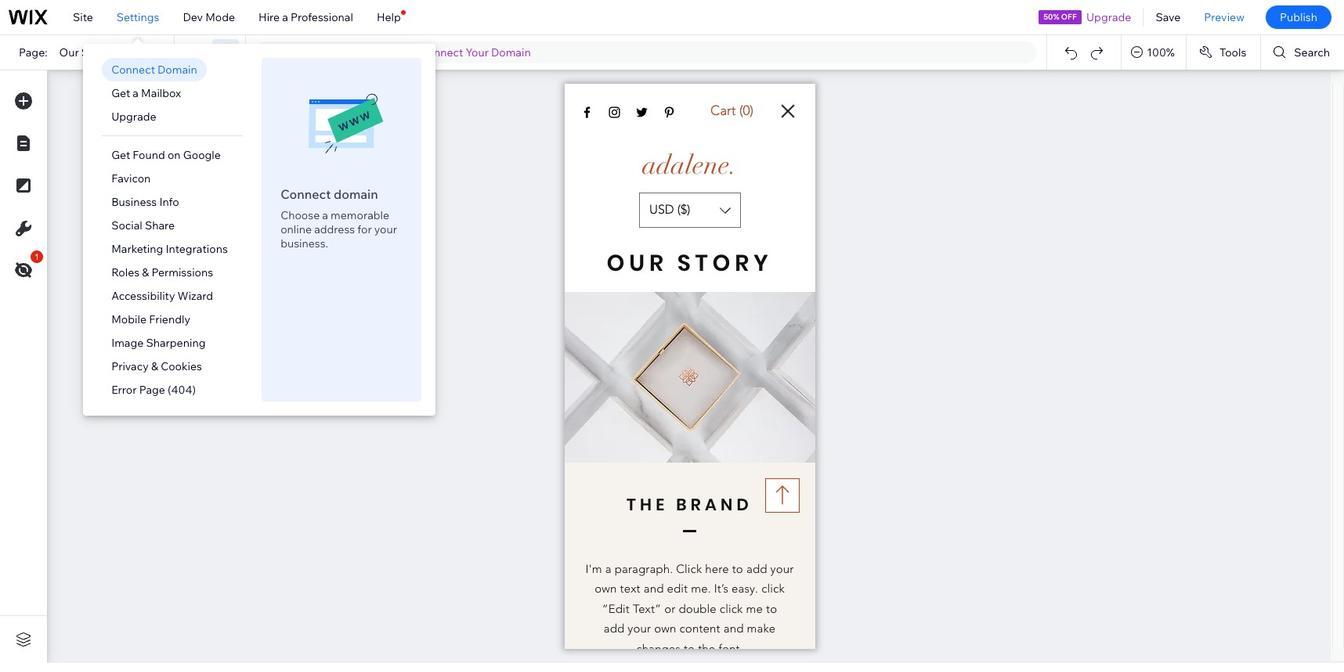 Task type: locate. For each thing, give the bounding box(es) containing it.
2 horizontal spatial a
[[322, 208, 328, 223]]

domain right your
[[491, 45, 531, 60]]

a
[[282, 10, 288, 24], [133, 86, 139, 100], [322, 208, 328, 223]]

a right hire
[[282, 10, 288, 24]]

your
[[466, 45, 489, 60]]

cookies
[[161, 360, 202, 374]]

professional
[[291, 10, 353, 24]]

https://www.wix.com/mysite
[[270, 45, 413, 60]]

1 horizontal spatial &
[[151, 360, 158, 374]]

domain
[[334, 186, 378, 202]]

connect up get a mailbox
[[111, 63, 155, 77]]

roles
[[111, 266, 140, 280]]

0 vertical spatial &
[[142, 266, 149, 280]]

for
[[358, 223, 372, 237]]

our story
[[59, 45, 109, 60]]

1 vertical spatial &
[[151, 360, 158, 374]]

search
[[1295, 45, 1330, 60]]

2 vertical spatial connect
[[281, 186, 331, 202]]

https://www.wix.com/mysite connect your domain
[[270, 45, 531, 60]]

get
[[111, 86, 130, 100], [111, 148, 130, 162]]

1 vertical spatial connect
[[111, 63, 155, 77]]

hire
[[259, 10, 280, 24]]

your
[[374, 223, 397, 237]]

upgrade right "off" in the right top of the page
[[1087, 10, 1132, 24]]

0 vertical spatial get
[[111, 86, 130, 100]]

&
[[142, 266, 149, 280], [151, 360, 158, 374]]

connect domain choose a memorable online address for your business.
[[281, 186, 397, 251]]

& right "roles"
[[142, 266, 149, 280]]

connect domain
[[111, 63, 197, 77]]

get left mailbox
[[111, 86, 130, 100]]

connect inside connect domain choose a memorable online address for your business.
[[281, 186, 331, 202]]

connect for domain
[[281, 186, 331, 202]]

online
[[281, 223, 312, 237]]

get up favicon
[[111, 148, 130, 162]]

permissions
[[152, 266, 213, 280]]

connect
[[420, 45, 463, 60], [111, 63, 155, 77], [281, 186, 331, 202]]

upgrade down get a mailbox
[[111, 110, 156, 124]]

address
[[314, 223, 355, 237]]

connect up choose
[[281, 186, 331, 202]]

off
[[1062, 12, 1077, 22]]

choose
[[281, 208, 320, 223]]

upgrade
[[1087, 10, 1132, 24], [111, 110, 156, 124]]

& for roles
[[142, 266, 149, 280]]

1 vertical spatial get
[[111, 148, 130, 162]]

business.
[[281, 237, 328, 251]]

& up error page (404)
[[151, 360, 158, 374]]

image
[[111, 336, 144, 350]]

1 vertical spatial upgrade
[[111, 110, 156, 124]]

1 horizontal spatial connect
[[281, 186, 331, 202]]

page
[[139, 383, 165, 397]]

get a mailbox
[[111, 86, 181, 100]]

favicon
[[111, 172, 151, 186]]

0 horizontal spatial a
[[133, 86, 139, 100]]

story
[[81, 45, 109, 60]]

1 get from the top
[[111, 86, 130, 100]]

get for get found on google
[[111, 148, 130, 162]]

privacy & cookies
[[111, 360, 202, 374]]

a left mailbox
[[133, 86, 139, 100]]

0 horizontal spatial &
[[142, 266, 149, 280]]

0 vertical spatial a
[[282, 10, 288, 24]]

publish button
[[1266, 5, 1332, 29]]

mobile friendly
[[111, 313, 190, 327]]

a for mailbox
[[133, 86, 139, 100]]

marketing integrations
[[111, 242, 228, 256]]

50%
[[1044, 12, 1060, 22]]

2 horizontal spatial connect
[[420, 45, 463, 60]]

1 horizontal spatial domain
[[491, 45, 531, 60]]

social share
[[111, 219, 175, 233]]

0 horizontal spatial domain
[[158, 63, 197, 77]]

search button
[[1262, 35, 1345, 70]]

tools
[[1220, 45, 1247, 60]]

connect left your
[[420, 45, 463, 60]]

0 horizontal spatial connect
[[111, 63, 155, 77]]

domain up mailbox
[[158, 63, 197, 77]]

1 button
[[7, 251, 43, 287]]

tools button
[[1187, 35, 1261, 70]]

publish
[[1280, 10, 1318, 24]]

site
[[73, 10, 93, 24]]

domain
[[491, 45, 531, 60], [158, 63, 197, 77]]

1 vertical spatial a
[[133, 86, 139, 100]]

0 horizontal spatial upgrade
[[111, 110, 156, 124]]

a right choose
[[322, 208, 328, 223]]

100% button
[[1122, 35, 1186, 70]]

0 vertical spatial upgrade
[[1087, 10, 1132, 24]]

2 get from the top
[[111, 148, 130, 162]]

2 vertical spatial a
[[322, 208, 328, 223]]

share
[[145, 219, 175, 233]]

1 horizontal spatial a
[[282, 10, 288, 24]]

0 vertical spatial domain
[[491, 45, 531, 60]]



Task type: vqa. For each thing, say whether or not it's contained in the screenshot.
the 'here'
no



Task type: describe. For each thing, give the bounding box(es) containing it.
info
[[159, 195, 179, 209]]

get found on google
[[111, 148, 221, 162]]

a for professional
[[282, 10, 288, 24]]

100%
[[1147, 45, 1175, 60]]

wizard
[[178, 289, 213, 303]]

error
[[111, 383, 137, 397]]

memorable
[[331, 208, 389, 223]]

get for get a mailbox
[[111, 86, 130, 100]]

marketing
[[111, 242, 163, 256]]

business info
[[111, 195, 179, 209]]

dev mode
[[183, 10, 235, 24]]

0 vertical spatial connect
[[420, 45, 463, 60]]

dev
[[183, 10, 203, 24]]

friendly
[[149, 313, 190, 327]]

& for privacy
[[151, 360, 158, 374]]

1 vertical spatial domain
[[158, 63, 197, 77]]

accessibility wizard
[[111, 289, 213, 303]]

(404)
[[168, 383, 196, 397]]

mode
[[205, 10, 235, 24]]

save button
[[1144, 0, 1193, 34]]

a inside connect domain choose a memorable online address for your business.
[[322, 208, 328, 223]]

preview button
[[1193, 0, 1257, 34]]

image sharpening
[[111, 336, 206, 350]]

error page (404)
[[111, 383, 196, 397]]

our
[[59, 45, 79, 60]]

help
[[377, 10, 401, 24]]

save
[[1156, 10, 1181, 24]]

preview
[[1205, 10, 1245, 24]]

privacy
[[111, 360, 149, 374]]

1 horizontal spatial upgrade
[[1087, 10, 1132, 24]]

business
[[111, 195, 157, 209]]

accessibility
[[111, 289, 175, 303]]

connect for domain
[[111, 63, 155, 77]]

integrations
[[166, 242, 228, 256]]

roles & permissions
[[111, 266, 213, 280]]

google
[[183, 148, 221, 162]]

mailbox
[[141, 86, 181, 100]]

50% off
[[1044, 12, 1077, 22]]

mobile
[[111, 313, 147, 327]]

settings
[[117, 10, 159, 24]]

on
[[168, 148, 181, 162]]

1
[[34, 252, 39, 262]]

social
[[111, 219, 142, 233]]

sharpening
[[146, 336, 206, 350]]

hire a professional
[[259, 10, 353, 24]]

found
[[133, 148, 165, 162]]



